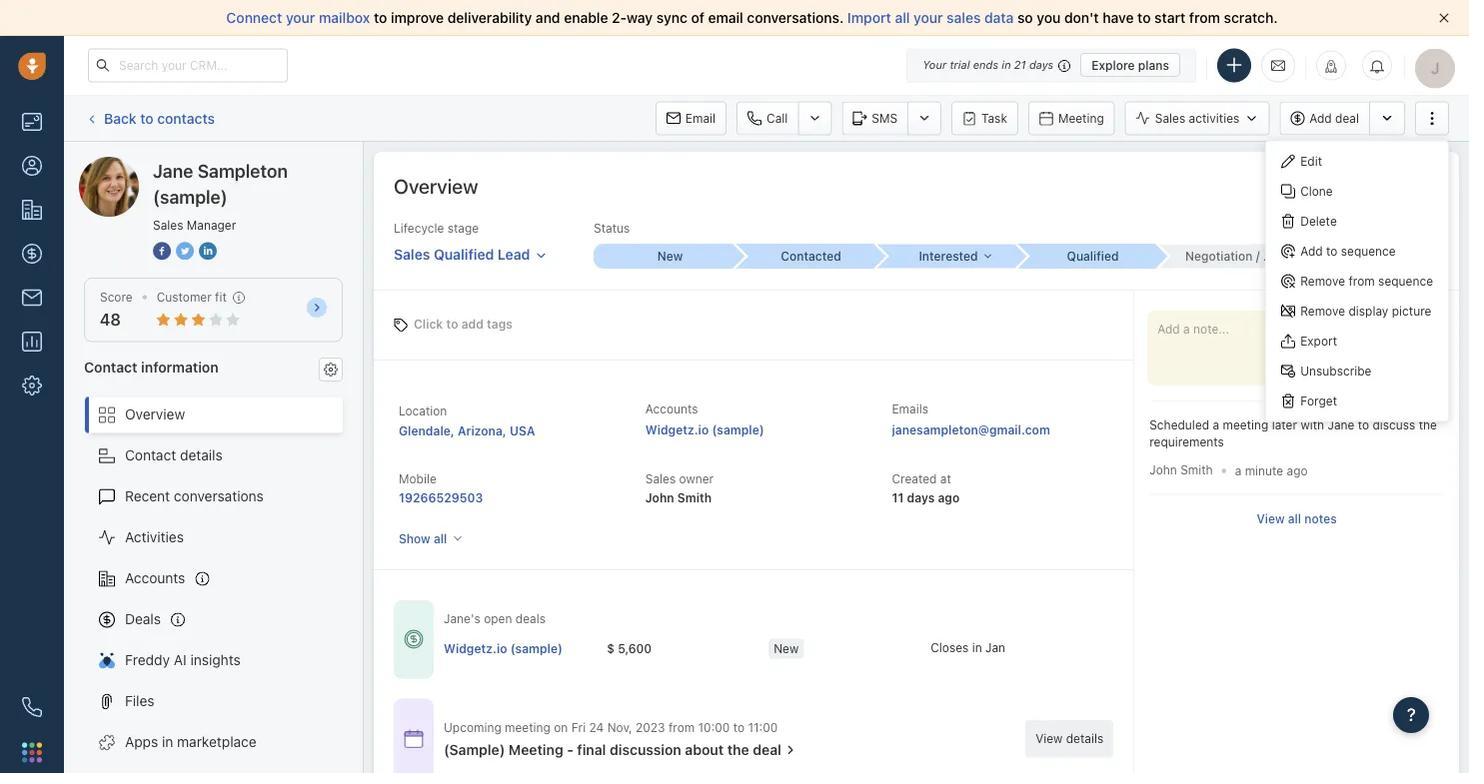 Task type: locate. For each thing, give the bounding box(es) containing it.
widgetz.io (sample) link
[[646, 423, 765, 437], [444, 641, 563, 658]]

your left sales
[[914, 9, 944, 26]]

0 horizontal spatial john
[[646, 491, 675, 505]]

from right start
[[1190, 9, 1221, 26]]

/ inside negotiation / lost button
[[1257, 250, 1260, 264]]

scheduled a meeting later with jane to discuss the requirements
[[1150, 418, 1438, 450]]

accounts up "owner"
[[646, 402, 699, 416]]

phone element
[[12, 688, 52, 728]]

1 your from the left
[[286, 9, 315, 26]]

0 vertical spatial accounts
[[646, 402, 699, 416]]

meeting left later
[[1223, 418, 1269, 432]]

interested button
[[876, 245, 1017, 269]]

add up edit
[[1310, 111, 1333, 125]]

1 horizontal spatial accounts
[[646, 402, 699, 416]]

add inside button
[[1310, 111, 1333, 125]]

back to contacts
[[104, 110, 215, 126]]

won / churned button
[[1299, 245, 1440, 269]]

apps in marketplace
[[125, 735, 257, 751]]

1 horizontal spatial qualified
[[1068, 250, 1119, 264]]

widgetz.io down jane's
[[444, 642, 507, 656]]

1 vertical spatial view
[[1036, 733, 1063, 747]]

0 horizontal spatial /
[[1257, 250, 1260, 264]]

1 vertical spatial john
[[646, 491, 675, 505]]

mailbox
[[319, 9, 370, 26]]

accounts for accounts widgetz.io (sample)
[[646, 402, 699, 416]]

(sample) down 'deals'
[[511, 642, 563, 656]]

0 vertical spatial deal
[[1336, 111, 1360, 125]]

meeting
[[1059, 111, 1105, 125], [509, 742, 564, 759]]

forget
[[1301, 394, 1338, 408]]

sales for sales activities
[[1156, 111, 1186, 125]]

0 vertical spatial ago
[[1288, 464, 1309, 478]]

meeting inside scheduled a meeting later with jane to discuss the requirements
[[1223, 418, 1269, 432]]

john down requirements
[[1150, 463, 1178, 477]]

contact details
[[125, 448, 223, 464]]

1 horizontal spatial the
[[1420, 418, 1438, 432]]

widgetz.io inside accounts widgetz.io (sample)
[[646, 423, 709, 437]]

ago right minute
[[1288, 464, 1309, 478]]

of
[[691, 9, 705, 26]]

score
[[100, 290, 133, 304]]

the down 10:00
[[728, 742, 750, 759]]

1 vertical spatial contact
[[125, 448, 176, 464]]

row containing closes in jan
[[444, 629, 1093, 671]]

0 vertical spatial all
[[895, 9, 910, 26]]

mng settings image
[[324, 363, 338, 377]]

add for add to sequence
[[1301, 244, 1324, 258]]

all inside "link"
[[1289, 512, 1302, 526]]

1 horizontal spatial your
[[914, 9, 944, 26]]

all for view all notes
[[1289, 512, 1302, 526]]

0 vertical spatial meeting
[[1223, 418, 1269, 432]]

1 horizontal spatial new
[[774, 642, 799, 656]]

(sample) up "manager"
[[226, 156, 283, 173]]

2 vertical spatial all
[[434, 532, 447, 546]]

meeting down on
[[509, 742, 564, 759]]

0 vertical spatial meeting
[[1059, 111, 1105, 125]]

0 horizontal spatial overview
[[125, 407, 185, 423]]

widgetz.io
[[646, 423, 709, 437], [444, 642, 507, 656]]

sms
[[872, 111, 898, 125]]

1 vertical spatial accounts
[[125, 571, 185, 587]]

0 horizontal spatial view
[[1036, 733, 1063, 747]]

1 horizontal spatial deal
[[1336, 111, 1360, 125]]

0 vertical spatial sequence
[[1342, 244, 1397, 258]]

0 horizontal spatial ago
[[938, 491, 960, 505]]

lead
[[498, 246, 530, 263]]

1 vertical spatial from
[[1349, 274, 1376, 288]]

overview
[[1379, 179, 1429, 193]]

0 vertical spatial john
[[1150, 463, 1178, 477]]

accounts inside accounts widgetz.io (sample)
[[646, 402, 699, 416]]

0 horizontal spatial days
[[908, 491, 935, 505]]

0 vertical spatial widgetz.io
[[646, 423, 709, 437]]

meeting left on
[[505, 721, 551, 735]]

contact for contact details
[[125, 448, 176, 464]]

(sample) inside accounts widgetz.io (sample)
[[712, 423, 765, 437]]

jane sampleton (sample)
[[119, 156, 283, 173], [153, 160, 288, 207]]

0 vertical spatial a
[[1213, 418, 1220, 432]]

sales
[[1156, 111, 1186, 125], [153, 218, 183, 232], [394, 246, 430, 263], [646, 472, 676, 486]]

48 button
[[100, 311, 121, 330]]

0 vertical spatial add
[[1310, 111, 1333, 125]]

your
[[286, 9, 315, 26], [914, 9, 944, 26]]

widgetz.io (sample) link up "owner"
[[646, 423, 765, 437]]

container_wx8msf4aqz5i3rn1 image
[[404, 630, 424, 650], [404, 730, 424, 750], [784, 744, 798, 758]]

don't
[[1065, 9, 1100, 26]]

contact down '48' "button"
[[84, 359, 138, 375]]

contact up "recent"
[[125, 448, 176, 464]]

john smith
[[1150, 463, 1214, 477]]

meeting inside button
[[1059, 111, 1105, 125]]

deal up the customize
[[1336, 111, 1360, 125]]

to left 'discuss'
[[1359, 418, 1370, 432]]

0 vertical spatial contact
[[84, 359, 138, 375]]

view inside "link"
[[1258, 512, 1286, 526]]

details
[[180, 448, 223, 464], [1067, 733, 1104, 747]]

1 horizontal spatial view
[[1258, 512, 1286, 526]]

activities
[[1190, 111, 1240, 125]]

from right 2023
[[669, 721, 695, 735]]

you
[[1037, 9, 1061, 26]]

0 vertical spatial smith
[[1181, 463, 1214, 477]]

final
[[577, 742, 606, 759]]

open
[[484, 613, 512, 627]]

sampleton up "manager"
[[198, 160, 288, 181]]

meeting down "explore"
[[1059, 111, 1105, 125]]

sales left "owner"
[[646, 472, 676, 486]]

to right back
[[140, 110, 154, 126]]

1 vertical spatial smith
[[678, 491, 712, 505]]

show
[[399, 532, 431, 546]]

smith down "owner"
[[678, 491, 712, 505]]

janesampleton@gmail.com
[[892, 423, 1051, 437]]

twitter circled image
[[176, 240, 194, 261]]

1 vertical spatial widgetz.io (sample) link
[[444, 641, 563, 658]]

days down the created
[[908, 491, 935, 505]]

sales down "lifecycle"
[[394, 246, 430, 263]]

1 vertical spatial remove
[[1301, 304, 1346, 318]]

meeting
[[1223, 418, 1269, 432], [505, 721, 551, 735]]

the inside scheduled a meeting later with jane to discuss the requirements
[[1420, 418, 1438, 432]]

1 vertical spatial widgetz.io
[[444, 642, 507, 656]]

add for add deal
[[1310, 111, 1333, 125]]

1 horizontal spatial details
[[1067, 733, 1104, 747]]

2 / from the left
[[1358, 250, 1362, 264]]

1 vertical spatial all
[[1289, 512, 1302, 526]]

1 vertical spatial in
[[973, 641, 983, 655]]

1 vertical spatial the
[[728, 742, 750, 759]]

2 vertical spatial in
[[162, 735, 173, 751]]

customize overview button
[[1286, 172, 1440, 200]]

1 vertical spatial details
[[1067, 733, 1104, 747]]

1 horizontal spatial all
[[895, 9, 910, 26]]

qualified inside qualified link
[[1068, 250, 1119, 264]]

your
[[923, 58, 947, 71]]

accounts down the activities in the left bottom of the page
[[125, 571, 185, 587]]

deals
[[516, 613, 546, 627]]

2 horizontal spatial from
[[1349, 274, 1376, 288]]

0 horizontal spatial in
[[162, 735, 173, 751]]

sales for sales qualified lead
[[394, 246, 430, 263]]

0 horizontal spatial widgetz.io
[[444, 642, 507, 656]]

/ inside the won / churned button
[[1358, 250, 1362, 264]]

1 horizontal spatial a
[[1236, 464, 1242, 478]]

1 vertical spatial ago
[[938, 491, 960, 505]]

sales up facebook circled icon
[[153, 218, 183, 232]]

0 horizontal spatial a
[[1213, 418, 1220, 432]]

0 horizontal spatial all
[[434, 532, 447, 546]]

1 remove from the top
[[1301, 274, 1346, 288]]

/ left lost
[[1257, 250, 1260, 264]]

1 horizontal spatial smith
[[1181, 463, 1214, 477]]

freshworks switcher image
[[22, 743, 42, 763]]

minute
[[1246, 464, 1284, 478]]

in inside "row"
[[973, 641, 983, 655]]

sales inside sales owner john smith
[[646, 472, 676, 486]]

explore plans
[[1092, 58, 1170, 72]]

jane right with
[[1328, 418, 1355, 432]]

deal
[[1336, 111, 1360, 125], [753, 742, 782, 759]]

2 horizontal spatial jane
[[1328, 418, 1355, 432]]

0 vertical spatial details
[[180, 448, 223, 464]]

remove display picture
[[1301, 304, 1432, 318]]

2 horizontal spatial in
[[1002, 58, 1012, 71]]

jane's open deals
[[444, 613, 546, 627]]

0 vertical spatial the
[[1420, 418, 1438, 432]]

1 vertical spatial a
[[1236, 464, 1242, 478]]

overview up contact details
[[125, 407, 185, 423]]

overview up lifecycle stage
[[394, 174, 478, 197]]

0 horizontal spatial smith
[[678, 491, 712, 505]]

jane down back
[[119, 156, 150, 173]]

glendale,
[[399, 424, 455, 438]]

widgetz.io up "owner"
[[646, 423, 709, 437]]

1 horizontal spatial from
[[1190, 9, 1221, 26]]

click
[[414, 317, 443, 331]]

view details link
[[1026, 721, 1114, 758]]

email
[[686, 111, 716, 125]]

0 horizontal spatial new
[[658, 250, 683, 264]]

0 vertical spatial days
[[1030, 58, 1054, 71]]

with
[[1301, 418, 1325, 432]]

remove up "export"
[[1301, 304, 1346, 318]]

1 vertical spatial sequence
[[1379, 274, 1434, 288]]

0 horizontal spatial jane
[[119, 156, 150, 173]]

$
[[607, 642, 615, 656]]

view all notes
[[1258, 512, 1338, 526]]

facebook circled image
[[153, 240, 171, 261]]

explore plans link
[[1081, 53, 1181, 77]]

widgetz.io (sample) link down open
[[444, 641, 563, 658]]

connect your mailbox link
[[226, 9, 374, 26]]

1 vertical spatial meeting
[[505, 721, 551, 735]]

Search your CRM... text field
[[88, 48, 288, 82]]

(sample) up sales manager
[[153, 186, 228, 207]]

container_wx8msf4aqz5i3rn1 image left upcoming
[[404, 730, 424, 750]]

container_wx8msf4aqz5i3rn1 image right about
[[784, 744, 798, 758]]

in left jan
[[973, 641, 983, 655]]

0 vertical spatial view
[[1258, 512, 1286, 526]]

notes
[[1305, 512, 1338, 526]]

(sample) up "owner"
[[712, 423, 765, 437]]

0 horizontal spatial meeting
[[509, 742, 564, 759]]

2 horizontal spatial all
[[1289, 512, 1302, 526]]

row
[[444, 629, 1093, 671]]

2 remove from the top
[[1301, 304, 1346, 318]]

ago inside created at 11 days ago
[[938, 491, 960, 505]]

1 vertical spatial deal
[[753, 742, 782, 759]]

improve
[[391, 9, 444, 26]]

all right import
[[895, 9, 910, 26]]

overview
[[394, 174, 478, 197], [125, 407, 185, 423]]

from down the won / churned button
[[1349, 274, 1376, 288]]

deal down 11:00
[[753, 742, 782, 759]]

container_wx8msf4aqz5i3rn1 image left widgetz.io (sample)
[[404, 630, 424, 650]]

ago down at
[[938, 491, 960, 505]]

files
[[125, 694, 155, 710]]

1 horizontal spatial /
[[1358, 250, 1362, 264]]

your left mailbox
[[286, 9, 315, 26]]

days right the 21
[[1030, 58, 1054, 71]]

2 vertical spatial from
[[669, 721, 695, 735]]

smith down requirements
[[1181, 463, 1214, 477]]

a up requirements
[[1213, 418, 1220, 432]]

/ for won
[[1358, 250, 1362, 264]]

details for contact details
[[180, 448, 223, 464]]

to left 11:00
[[734, 721, 745, 735]]

jane down contacts
[[153, 160, 193, 181]]

accounts for accounts
[[125, 571, 185, 587]]

new
[[658, 250, 683, 264], [774, 642, 799, 656]]

emails janesampleton@gmail.com
[[892, 402, 1051, 437]]

so
[[1018, 9, 1034, 26]]

0 vertical spatial remove
[[1301, 274, 1346, 288]]

1 vertical spatial add
[[1301, 244, 1324, 258]]

sequence for add to sequence
[[1342, 244, 1397, 258]]

in left the 21
[[1002, 58, 1012, 71]]

add deal
[[1310, 111, 1360, 125]]

1 / from the left
[[1257, 250, 1260, 264]]

1 horizontal spatial in
[[973, 641, 983, 655]]

0 horizontal spatial accounts
[[125, 571, 185, 587]]

0 horizontal spatial details
[[180, 448, 223, 464]]

john inside sales owner john smith
[[646, 491, 675, 505]]

1 horizontal spatial widgetz.io
[[646, 423, 709, 437]]

task
[[982, 111, 1008, 125]]

1 vertical spatial days
[[908, 491, 935, 505]]

jane
[[119, 156, 150, 173], [153, 160, 193, 181], [1328, 418, 1355, 432]]

0 vertical spatial overview
[[394, 174, 478, 197]]

conversations.
[[747, 9, 844, 26]]

import
[[848, 9, 892, 26]]

show all
[[399, 532, 447, 546]]

mobile 19266529503
[[399, 472, 483, 505]]

0 horizontal spatial qualified
[[434, 246, 494, 263]]

later
[[1273, 418, 1298, 432]]

/ right won
[[1358, 250, 1362, 264]]

0 vertical spatial from
[[1190, 9, 1221, 26]]

1 horizontal spatial meeting
[[1059, 111, 1105, 125]]

in right apps
[[162, 735, 173, 751]]

add left won
[[1301, 244, 1324, 258]]

stage
[[448, 221, 479, 235]]

a left minute
[[1236, 464, 1242, 478]]

all left notes
[[1289, 512, 1302, 526]]

container_wx8msf4aqz5i3rn1 image for widgetz.io (sample)
[[404, 630, 424, 650]]

view
[[1258, 512, 1286, 526], [1036, 733, 1063, 747]]

display
[[1349, 304, 1389, 318]]

email image
[[1272, 57, 1286, 74]]

0 horizontal spatial from
[[669, 721, 695, 735]]

owner
[[680, 472, 714, 486]]

$ 5,600
[[607, 642, 652, 656]]

0 vertical spatial widgetz.io (sample) link
[[646, 423, 765, 437]]

the right 'discuss'
[[1420, 418, 1438, 432]]

1 horizontal spatial ago
[[1288, 464, 1309, 478]]

0 horizontal spatial your
[[286, 9, 315, 26]]

1 vertical spatial new
[[774, 642, 799, 656]]

remove down won
[[1301, 274, 1346, 288]]

sales left activities
[[1156, 111, 1186, 125]]

emails
[[892, 402, 929, 416]]

all right show
[[434, 532, 447, 546]]

have
[[1103, 9, 1134, 26]]

john down accounts widgetz.io (sample)
[[646, 491, 675, 505]]

about
[[685, 742, 724, 759]]

way
[[627, 9, 653, 26]]

1 horizontal spatial widgetz.io (sample) link
[[646, 423, 765, 437]]

0 vertical spatial new
[[658, 250, 683, 264]]

1 horizontal spatial overview
[[394, 174, 478, 197]]

in
[[1002, 58, 1012, 71], [973, 641, 983, 655], [162, 735, 173, 751]]

0 horizontal spatial the
[[728, 742, 750, 759]]

1 horizontal spatial meeting
[[1223, 418, 1269, 432]]



Task type: vqa. For each thing, say whether or not it's contained in the screenshot.
left "File"
no



Task type: describe. For each thing, give the bounding box(es) containing it.
0 vertical spatial in
[[1002, 58, 1012, 71]]

-
[[567, 742, 574, 759]]

0 horizontal spatial meeting
[[505, 721, 551, 735]]

location glendale, arizona, usa
[[399, 404, 535, 438]]

11:00
[[748, 721, 778, 735]]

closes in jan
[[931, 641, 1006, 655]]

freddy
[[125, 653, 170, 669]]

scratch.
[[1225, 9, 1279, 26]]

call button
[[737, 101, 798, 135]]

11
[[892, 491, 904, 505]]

click to add tags
[[414, 317, 513, 331]]

customer fit
[[157, 290, 227, 304]]

sales
[[947, 9, 981, 26]]

to inside scheduled a meeting later with jane to discuss the requirements
[[1359, 418, 1370, 432]]

upcoming
[[444, 721, 502, 735]]

sequence for remove from sequence
[[1379, 274, 1434, 288]]

manager
[[187, 218, 236, 232]]

remove for remove display picture
[[1301, 304, 1346, 318]]

accounts widgetz.io (sample)
[[646, 402, 765, 437]]

sales manager
[[153, 218, 236, 232]]

1 horizontal spatial john
[[1150, 463, 1178, 477]]

2 your from the left
[[914, 9, 944, 26]]

jane inside scheduled a meeting later with jane to discuss the requirements
[[1328, 418, 1355, 432]]

churned
[[1365, 250, 1415, 264]]

arizona,
[[458, 424, 507, 438]]

status
[[594, 221, 630, 235]]

your trial ends in 21 days
[[923, 58, 1054, 71]]

(sample)
[[444, 742, 505, 759]]

scheduled
[[1150, 418, 1210, 432]]

in for closes in jan
[[973, 641, 983, 655]]

in for apps in marketplace
[[162, 735, 173, 751]]

remove from sequence
[[1301, 274, 1434, 288]]

requirements
[[1150, 436, 1225, 450]]

1 vertical spatial meeting
[[509, 742, 564, 759]]

janesampleton@gmail.com link
[[892, 420, 1051, 440]]

phone image
[[22, 698, 42, 718]]

lifecycle
[[394, 221, 444, 235]]

meeting button
[[1029, 101, 1116, 135]]

details for view details
[[1067, 733, 1104, 747]]

location
[[399, 404, 447, 418]]

1 vertical spatial overview
[[125, 407, 185, 423]]

1 horizontal spatial days
[[1030, 58, 1054, 71]]

usa
[[510, 424, 535, 438]]

edit
[[1301, 154, 1323, 168]]

ai
[[174, 653, 187, 669]]

plans
[[1139, 58, 1170, 72]]

information
[[141, 359, 219, 375]]

call
[[767, 111, 788, 125]]

explore
[[1092, 58, 1136, 72]]

linkedin circled image
[[199, 240, 217, 261]]

container_wx8msf4aqz5i3rn1 image for view details
[[404, 730, 424, 750]]

(sample) inside widgetz.io (sample) link
[[511, 642, 563, 656]]

jan
[[986, 641, 1006, 655]]

call link
[[737, 101, 798, 135]]

negotiation / lost button
[[1158, 245, 1299, 269]]

add to sequence
[[1301, 244, 1397, 258]]

created at 11 days ago
[[892, 472, 960, 505]]

0 horizontal spatial widgetz.io (sample) link
[[444, 641, 563, 658]]

sales activities
[[1156, 111, 1240, 125]]

0 horizontal spatial deal
[[753, 742, 782, 759]]

picture
[[1393, 304, 1432, 318]]

/ for negotiation
[[1257, 250, 1260, 264]]

add deal button
[[1280, 101, 1370, 135]]

recent conversations
[[125, 489, 264, 505]]

sales for sales manager
[[153, 218, 183, 232]]

negotiation
[[1186, 250, 1253, 264]]

delete
[[1301, 214, 1338, 228]]

1 horizontal spatial jane
[[153, 160, 193, 181]]

tags
[[487, 317, 513, 331]]

sales qualified lead link
[[394, 237, 547, 265]]

customize
[[1316, 179, 1375, 193]]

view for view all notes
[[1258, 512, 1286, 526]]

freddy ai insights
[[125, 653, 241, 669]]

to right mailbox
[[374, 9, 387, 26]]

start
[[1155, 9, 1186, 26]]

view for view details
[[1036, 733, 1063, 747]]

a minute ago
[[1236, 464, 1309, 478]]

customer
[[157, 290, 212, 304]]

fri
[[572, 721, 586, 735]]

enable
[[564, 9, 609, 26]]

new link
[[594, 244, 735, 269]]

2023
[[636, 721, 666, 735]]

negotiation / lost link
[[1158, 245, 1299, 269]]

interested link
[[876, 245, 1017, 269]]

apps
[[125, 735, 158, 751]]

back to contacts link
[[84, 103, 216, 134]]

recent
[[125, 489, 170, 505]]

customize overview
[[1316, 179, 1429, 193]]

days inside created at 11 days ago
[[908, 491, 935, 505]]

qualified inside sales qualified lead link
[[434, 246, 494, 263]]

contact for contact information
[[84, 359, 138, 375]]

contacted link
[[735, 244, 876, 269]]

to down delete
[[1327, 244, 1338, 258]]

sampleton down contacts
[[154, 156, 223, 173]]

contacted
[[781, 250, 842, 264]]

(sample) meeting - final discussion about the deal
[[444, 742, 782, 759]]

deliverability
[[448, 9, 532, 26]]

to left start
[[1138, 9, 1152, 26]]

jane sampleton (sample) down contacts
[[119, 156, 283, 173]]

remove for remove from sequence
[[1301, 274, 1346, 288]]

a inside scheduled a meeting later with jane to discuss the requirements
[[1213, 418, 1220, 432]]

close image
[[1440, 13, 1450, 23]]

add
[[462, 317, 484, 331]]

sales qualified lead
[[394, 246, 530, 263]]

all for show all
[[434, 532, 447, 546]]

score 48
[[100, 290, 133, 330]]

clone
[[1301, 184, 1334, 198]]

jane sampleton (sample) up "manager"
[[153, 160, 288, 207]]

nov,
[[608, 721, 633, 735]]

connect your mailbox to improve deliverability and enable 2-way sync of email conversations. import all your sales data so you don't have to start from scratch.
[[226, 9, 1279, 26]]

deal inside button
[[1336, 111, 1360, 125]]

back
[[104, 110, 137, 126]]

jane's
[[444, 613, 481, 627]]

widgetz.io inside "row"
[[444, 642, 507, 656]]

negotiation / lost
[[1186, 250, 1289, 264]]

lifecycle stage
[[394, 221, 479, 235]]

smith inside sales owner john smith
[[678, 491, 712, 505]]

to left add
[[446, 317, 458, 331]]

24
[[589, 721, 604, 735]]

deals
[[125, 612, 161, 628]]

mobile
[[399, 472, 437, 486]]

48
[[100, 311, 121, 330]]



